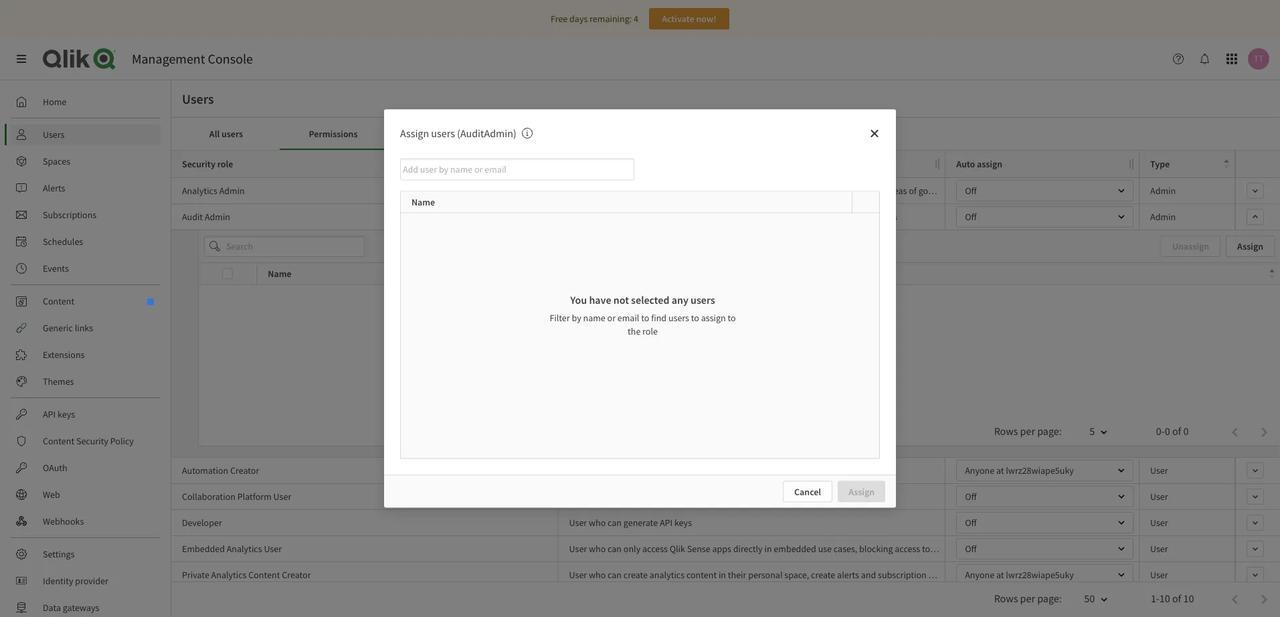 Task type: describe. For each thing, give the bounding box(es) containing it.
api keys link
[[11, 404, 161, 425]]

who for automations
[[593, 465, 610, 477]]

settings link
[[11, 544, 161, 565]]

webhooks link
[[11, 511, 161, 532]]

users for assign
[[431, 127, 455, 140]]

rows for 1-10 of 10
[[995, 592, 1019, 606]]

administrator for partial administrator who has access to the management console, but only to the areas of governance and content
[[597, 185, 650, 197]]

developer
[[182, 517, 222, 529]]

home link
[[11, 91, 161, 112]]

can for api
[[608, 517, 622, 529]]

blocking
[[860, 543, 894, 555]]

embedded
[[774, 543, 817, 555]]

console
[[208, 51, 253, 67]]

cancel
[[795, 486, 822, 498]]

can for analytics
[[608, 569, 622, 581]]

partial administrator who has access to the management console, but only to events
[[570, 211, 898, 223]]

user who can only access qlik sense apps directly in embedded use cases, blocking access to the hub and other interfaces. element
[[570, 542, 1045, 556]]

administrator for partial administrator who has access to the management console, but only to events
[[597, 211, 650, 223]]

settings
[[43, 548, 75, 560]]

extensions
[[43, 349, 85, 361]]

collaboration platform user
[[182, 491, 291, 503]]

user who can access qlik features from collaboration platforms
[[570, 491, 815, 503]]

find
[[652, 312, 667, 324]]

assign users (auditadmin) dialog
[[384, 110, 897, 508]]

areas
[[887, 185, 908, 197]]

console, for the
[[792, 185, 826, 197]]

analytics
[[650, 569, 685, 581]]

4
[[634, 13, 639, 25]]

management console
[[132, 51, 253, 67]]

generate
[[624, 517, 658, 529]]

audit admin
[[182, 211, 230, 223]]

or
[[608, 312, 616, 324]]

here.
[[744, 345, 764, 357]]

the inside you have not selected any users filter by name or email to find users to assign to the role
[[628, 325, 641, 337]]

0 vertical spatial content
[[984, 185, 1014, 197]]

1 vertical spatial assigned
[[738, 331, 773, 343]]

of for 1-10 of 10
[[1173, 592, 1182, 606]]

security inside button
[[182, 158, 216, 170]]

subscriptions
[[43, 209, 97, 221]]

identity provider link
[[11, 570, 161, 592]]

api keys
[[43, 408, 75, 420]]

2 vertical spatial and
[[862, 569, 877, 581]]

embedded
[[182, 543, 225, 555]]

listed
[[721, 345, 742, 357]]

of for 0-0 of 0
[[1173, 425, 1182, 438]]

web
[[43, 489, 60, 501]]

the left hub
[[933, 543, 946, 555]]

assign users (auditadmin)
[[400, 127, 517, 140]]

1 0 from the left
[[1166, 425, 1171, 438]]

any
[[672, 293, 689, 307]]

users who can create automations
[[570, 465, 704, 477]]

access for partial administrator who has access to the management console, but only to the areas of governance and content
[[686, 185, 712, 197]]

generic
[[43, 322, 73, 334]]

tab list containing all users
[[173, 118, 1280, 150]]

subscriptions link
[[11, 204, 161, 226]]

none field inside assign users (auditadmin) dialog
[[400, 158, 635, 180]]

2 10 from the left
[[1184, 592, 1195, 606]]

2 vertical spatial content
[[249, 569, 280, 581]]

name inside button
[[268, 268, 292, 280]]

identity
[[43, 575, 73, 587]]

remaining:
[[590, 13, 632, 25]]

type
[[1151, 158, 1171, 170]]

private
[[182, 569, 209, 581]]

collaboration
[[182, 491, 236, 503]]

security role
[[182, 158, 233, 170]]

data gateways
[[43, 602, 99, 614]]

policy
[[110, 435, 134, 447]]

generic links
[[43, 322, 93, 334]]

2 vertical spatial only
[[624, 543, 641, 555]]

console, for events
[[792, 211, 826, 223]]

keys inside 'link'
[[58, 408, 75, 420]]

new connector image
[[147, 299, 154, 305]]

1 horizontal spatial in
[[765, 543, 772, 555]]

all users button
[[173, 118, 280, 150]]

per for 1-10 of 10
[[1021, 592, 1036, 606]]

identity provider
[[43, 575, 108, 587]]

alerts link
[[11, 177, 161, 199]]

rows per page: for 1-10 of 10
[[995, 592, 1062, 606]]

content link
[[11, 291, 161, 312]]

email
[[618, 312, 640, 324]]

schedules
[[43, 236, 83, 248]]

hub
[[947, 543, 963, 555]]

1 10 from the left
[[1160, 592, 1171, 606]]

all
[[209, 128, 220, 140]]

schedules link
[[11, 231, 161, 252]]

from
[[702, 491, 721, 503]]

users inside navigation pane element
[[43, 129, 65, 141]]

analytics for private
[[211, 569, 247, 581]]

only for events
[[843, 211, 860, 223]]

0 vertical spatial of
[[909, 185, 917, 197]]

are
[[818, 331, 831, 343]]

content for content security policy
[[43, 435, 74, 447]]

0 horizontal spatial content
[[687, 569, 717, 581]]

events
[[872, 211, 898, 223]]

free
[[551, 13, 568, 25]]

user who can create analytics content in their personal space, create alerts and subscription reports
[[570, 569, 957, 581]]

oauth
[[43, 462, 67, 474]]

create for automations
[[628, 465, 652, 477]]

has for partial administrator who has access to the management console, but only to the areas of governance and content
[[671, 185, 685, 197]]

free days remaining: 4
[[551, 13, 639, 25]]

0 vertical spatial and
[[967, 185, 982, 197]]

extensions link
[[11, 344, 161, 366]]

gateways
[[63, 602, 99, 614]]

can for automations
[[612, 465, 626, 477]]

user inside user who can only access qlik sense apps directly in embedded use cases, blocking access to the hub and other interfaces. element
[[570, 543, 587, 555]]

but for the
[[828, 185, 841, 197]]

management console element
[[132, 51, 253, 67]]

themes
[[43, 376, 74, 388]]

you
[[571, 293, 587, 307]]

name
[[584, 312, 606, 324]]

data
[[43, 602, 61, 614]]

events link
[[11, 258, 161, 279]]

1-
[[1152, 592, 1160, 606]]

all users
[[209, 128, 243, 140]]

by
[[572, 312, 582, 324]]

partial for partial administrator who has access to the management console, but only to the areas of governance and content
[[570, 185, 595, 197]]

filter
[[550, 312, 570, 324]]

Add user by name or email text field
[[400, 158, 619, 180]]

partial administrator who has access to the management console, but only to events element
[[570, 210, 940, 224]]

users right any
[[691, 293, 716, 307]]

name button
[[268, 265, 836, 283]]

alerts
[[838, 569, 860, 581]]

space,
[[785, 569, 810, 581]]

cancel button
[[783, 481, 833, 502]]

0 vertical spatial analytics
[[182, 185, 218, 197]]

rows for 0-0 of 0
[[995, 425, 1019, 438]]

content security policy link
[[11, 431, 161, 452]]

automation
[[182, 465, 228, 477]]

1 vertical spatial keys
[[675, 517, 692, 529]]

features
[[669, 491, 700, 503]]

user who can generate api keys
[[570, 517, 692, 529]]



Task type: vqa. For each thing, say whether or not it's contained in the screenshot.


Task type: locate. For each thing, give the bounding box(es) containing it.
users for all
[[222, 128, 243, 140]]

the down email
[[628, 325, 641, 337]]

0 vertical spatial partial
[[570, 185, 595, 197]]

keys down features
[[675, 517, 692, 529]]

users for no
[[691, 313, 715, 327]]

security down api keys 'link' on the bottom of page
[[76, 435, 108, 447]]

assign
[[400, 127, 429, 140], [1238, 240, 1264, 252]]

1 vertical spatial this
[[785, 331, 799, 343]]

to
[[714, 185, 722, 197], [862, 185, 870, 197], [714, 211, 722, 223], [862, 211, 870, 223], [642, 312, 650, 324], [692, 312, 700, 324], [728, 312, 736, 324], [760, 313, 770, 327], [775, 331, 783, 343], [923, 543, 931, 555]]

assign up "been"
[[702, 312, 726, 324]]

users
[[182, 91, 214, 107], [43, 129, 65, 141], [654, 331, 676, 343], [570, 465, 591, 477]]

content down sense
[[687, 569, 717, 581]]

console, inside partial administrator who has access to the management console, but only to the areas of governance and content element
[[792, 185, 826, 197]]

users inside no users assigned to this role users that have been assigned to this role are listed here.
[[691, 313, 715, 327]]

2 vertical spatial analytics
[[211, 569, 247, 581]]

1 vertical spatial analytics
[[227, 543, 262, 555]]

console, up the partial administrator who has access to the management console, but only to events element
[[792, 185, 826, 197]]

spaces link
[[11, 151, 161, 172]]

per for 0-0 of 0
[[1021, 425, 1036, 438]]

2 has from the top
[[671, 211, 685, 223]]

keys up content security policy link
[[58, 408, 75, 420]]

use
[[819, 543, 832, 555]]

1 has from the top
[[671, 185, 685, 197]]

webhooks
[[43, 516, 84, 528]]

0 vertical spatial in
[[765, 543, 772, 555]]

has for partial administrator who has access to the management console, but only to events
[[671, 211, 685, 223]]

1 vertical spatial management
[[739, 185, 790, 197]]

2 vertical spatial of
[[1173, 592, 1182, 606]]

auditadmin element
[[400, 126, 517, 142]]

user who can only access qlik sense apps directly in embedded use cases, blocking access to the hub and other interfaces.
[[570, 543, 1045, 555]]

content inside content link
[[43, 295, 74, 307]]

page: for 1-10 of 10
[[1038, 592, 1062, 606]]

in left their
[[719, 569, 727, 581]]

assign for assign
[[1238, 240, 1264, 252]]

content up generic
[[43, 295, 74, 307]]

provider
[[75, 575, 108, 587]]

only
[[843, 185, 860, 197], [843, 211, 860, 223], [624, 543, 641, 555]]

0 vertical spatial keys
[[58, 408, 75, 420]]

0 horizontal spatial 10
[[1160, 592, 1171, 606]]

0 vertical spatial but
[[828, 185, 841, 197]]

can
[[612, 465, 626, 477], [608, 491, 622, 503], [608, 517, 622, 529], [608, 543, 622, 555], [608, 569, 622, 581]]

security up analytics admin
[[182, 158, 216, 170]]

partial administrator who has access to the management console, but only to the areas of governance and content element
[[570, 184, 1014, 198]]

spaces
[[43, 155, 70, 167]]

2 page: from the top
[[1038, 592, 1062, 606]]

role inside security role button
[[217, 158, 233, 170]]

1 vertical spatial api
[[660, 517, 673, 529]]

automations
[[654, 465, 704, 477]]

0 horizontal spatial name
[[268, 268, 292, 280]]

2 vertical spatial management
[[739, 211, 790, 223]]

2 rows per page: from the top
[[995, 592, 1062, 606]]

of right areas
[[909, 185, 917, 197]]

content down auto assign
[[984, 185, 1014, 197]]

1 vertical spatial of
[[1173, 425, 1182, 438]]

who
[[652, 185, 669, 197], [652, 211, 669, 223], [593, 465, 610, 477], [589, 491, 606, 503], [589, 517, 606, 529], [589, 543, 606, 555], [589, 569, 606, 581]]

who for analytics
[[589, 569, 606, 581]]

content down embedded analytics user
[[249, 569, 280, 581]]

1 horizontal spatial name
[[412, 196, 435, 208]]

management up the partial administrator who has access to the management console, but only to events element
[[739, 185, 790, 197]]

auto
[[957, 158, 976, 170]]

analytics up private analytics content creator
[[227, 543, 262, 555]]

0 vertical spatial this
[[772, 313, 789, 327]]

name inside assign users (auditadmin) dialog
[[412, 196, 435, 208]]

0 vertical spatial has
[[671, 185, 685, 197]]

1 vertical spatial name
[[268, 268, 292, 280]]

other
[[982, 543, 1003, 555]]

1 vertical spatial rows
[[995, 592, 1019, 606]]

1 horizontal spatial assign
[[1238, 240, 1264, 252]]

and right alerts at the bottom right of the page
[[862, 569, 877, 581]]

data gateways link
[[11, 597, 161, 617]]

content security policy
[[43, 435, 134, 447]]

1 vertical spatial page:
[[1038, 592, 1062, 606]]

description
[[570, 158, 616, 170]]

analytics down embedded analytics user
[[211, 569, 247, 581]]

has inside the partial administrator who has access to the management console, but only to events element
[[671, 211, 685, 223]]

0 vertical spatial rows per page:
[[995, 425, 1062, 438]]

user inside user who can create analytics content in their personal space, create alerts and subscription reports element
[[570, 569, 587, 581]]

0 horizontal spatial in
[[719, 569, 727, 581]]

role inside you have not selected any users filter by name or email to find users to assign to the role
[[643, 325, 658, 337]]

have right that
[[696, 331, 715, 343]]

and down auto assign
[[967, 185, 982, 197]]

of right 1-
[[1173, 592, 1182, 606]]

0 horizontal spatial assign
[[400, 127, 429, 140]]

management for partial administrator who has access to the management console, but only to events
[[739, 211, 790, 223]]

assign inside you have not selected any users filter by name or email to find users to assign to the role
[[702, 312, 726, 324]]

but left areas
[[828, 185, 841, 197]]

the left areas
[[872, 185, 885, 197]]

0 vertical spatial rows
[[995, 425, 1019, 438]]

but down partial administrator who has access to the management console, but only to the areas of governance and content
[[828, 211, 841, 223]]

api right generate
[[660, 517, 673, 529]]

0 vertical spatial administrator
[[597, 185, 650, 197]]

but
[[828, 185, 841, 197], [828, 211, 841, 223]]

assign inside auditadmin element
[[400, 127, 429, 140]]

role
[[217, 158, 233, 170], [791, 313, 809, 327], [643, 325, 658, 337], [801, 331, 816, 343]]

personal
[[749, 569, 783, 581]]

assign for assign users (auditadmin)
[[400, 127, 429, 140]]

platforms
[[777, 491, 815, 503]]

embedded analytics user
[[182, 543, 282, 555]]

users left the (auditadmin)
[[431, 127, 455, 140]]

private analytics content creator
[[182, 569, 311, 581]]

10
[[1160, 592, 1171, 606], [1184, 592, 1195, 606]]

tab list
[[173, 118, 1280, 150]]

selected
[[631, 293, 670, 307]]

api inside 'link'
[[43, 408, 56, 420]]

assigned up "been"
[[717, 313, 758, 327]]

auto assign
[[957, 158, 1003, 170]]

1 horizontal spatial content
[[984, 185, 1014, 197]]

the
[[724, 185, 737, 197], [872, 185, 885, 197], [724, 211, 737, 223], [628, 325, 641, 337], [933, 543, 946, 555]]

only left areas
[[843, 185, 860, 197]]

only left 'events'
[[843, 211, 860, 223]]

rows per page:
[[995, 425, 1062, 438], [995, 592, 1062, 606]]

content inside content security policy link
[[43, 435, 74, 447]]

1 but from the top
[[828, 185, 841, 197]]

1 horizontal spatial creator
[[282, 569, 311, 581]]

0 horizontal spatial api
[[43, 408, 56, 420]]

events
[[43, 262, 69, 275]]

now!
[[697, 13, 717, 25]]

content
[[43, 295, 74, 307], [43, 435, 74, 447], [249, 569, 280, 581]]

and right hub
[[965, 543, 980, 555]]

and
[[967, 185, 982, 197], [965, 543, 980, 555], [862, 569, 877, 581]]

qlik left sense
[[670, 543, 686, 555]]

1 vertical spatial qlik
[[670, 543, 686, 555]]

1 vertical spatial content
[[43, 435, 74, 447]]

security inside navigation pane element
[[76, 435, 108, 447]]

access for partial administrator who has access to the management console, but only to events
[[686, 211, 712, 223]]

create left "analytics"
[[624, 569, 648, 581]]

2 per from the top
[[1021, 592, 1036, 606]]

governance
[[919, 185, 965, 197]]

cases,
[[834, 543, 858, 555]]

users inside button
[[222, 128, 243, 140]]

2 console, from the top
[[792, 211, 826, 223]]

1 horizontal spatial security
[[182, 158, 216, 170]]

1 vertical spatial and
[[965, 543, 980, 555]]

assign right auto
[[978, 158, 1003, 170]]

sense
[[687, 543, 711, 555]]

security role button
[[182, 155, 544, 173]]

1 vertical spatial administrator
[[597, 211, 650, 223]]

0 horizontal spatial keys
[[58, 408, 75, 420]]

web link
[[11, 484, 161, 506]]

0 vertical spatial assigned
[[717, 313, 758, 327]]

api
[[43, 408, 56, 420], [660, 517, 673, 529]]

1 horizontal spatial api
[[660, 517, 673, 529]]

console, down partial administrator who has access to the management console, but only to the areas of governance and content element
[[792, 211, 826, 223]]

management for partial administrator who has access to the management console, but only to the areas of governance and content
[[739, 185, 790, 197]]

1 vertical spatial console,
[[792, 211, 826, 223]]

activate
[[662, 13, 695, 25]]

1 partial from the top
[[570, 185, 595, 197]]

2 rows from the top
[[995, 592, 1019, 606]]

None field
[[400, 158, 635, 180]]

administrator
[[597, 185, 650, 197], [597, 211, 650, 223]]

users right the no on the right bottom
[[691, 313, 715, 327]]

close sidebar menu image
[[16, 54, 27, 64]]

0 vertical spatial page:
[[1038, 425, 1062, 438]]

create for analytics
[[624, 569, 648, 581]]

have up name
[[590, 293, 612, 307]]

0 horizontal spatial 0
[[1166, 425, 1171, 438]]

of right 0- on the right bottom of page
[[1173, 425, 1182, 438]]

1 vertical spatial in
[[719, 569, 727, 581]]

0 vertical spatial assign
[[978, 158, 1003, 170]]

content down api keys
[[43, 435, 74, 447]]

1 horizontal spatial have
[[696, 331, 715, 343]]

per
[[1021, 425, 1036, 438], [1021, 592, 1036, 606]]

days
[[570, 13, 588, 25]]

0 horizontal spatial qlik
[[651, 491, 667, 503]]

users inside no users assigned to this role users that have been assigned to this role are listed here.
[[654, 331, 676, 343]]

0 vertical spatial security
[[182, 158, 216, 170]]

assign inside button
[[1238, 240, 1264, 252]]

0 horizontal spatial have
[[590, 293, 612, 307]]

2 0 from the left
[[1184, 425, 1189, 438]]

1 rows per page: from the top
[[995, 425, 1062, 438]]

creator
[[230, 465, 259, 477], [282, 569, 311, 581]]

in
[[765, 543, 772, 555], [719, 569, 727, 581]]

0 vertical spatial name
[[412, 196, 435, 208]]

0 vertical spatial creator
[[230, 465, 259, 477]]

content for content
[[43, 295, 74, 307]]

1 vertical spatial per
[[1021, 592, 1036, 606]]

no users assigned to this role users that have been assigned to this role are listed here.
[[654, 313, 831, 357]]

links
[[75, 322, 93, 334]]

0
[[1166, 425, 1171, 438], [1184, 425, 1189, 438]]

1 vertical spatial rows per page:
[[995, 592, 1062, 606]]

have inside you have not selected any users filter by name or email to find users to assign to the role
[[590, 293, 612, 307]]

console, inside the partial administrator who has access to the management console, but only to events element
[[792, 211, 826, 223]]

analytics up audit admin
[[182, 185, 218, 197]]

but for events
[[828, 211, 841, 223]]

audit
[[182, 211, 203, 223]]

only for the
[[843, 185, 860, 197]]

2 but from the top
[[828, 211, 841, 223]]

partial
[[570, 185, 595, 197], [570, 211, 595, 223]]

create left the automations
[[628, 465, 652, 477]]

1 vertical spatial assign
[[1238, 240, 1264, 252]]

who for access
[[589, 543, 606, 555]]

(auditadmin)
[[457, 127, 517, 140]]

1 vertical spatial but
[[828, 211, 841, 223]]

2 partial from the top
[[570, 211, 595, 223]]

0 horizontal spatial security
[[76, 435, 108, 447]]

1 vertical spatial have
[[696, 331, 715, 343]]

users down any
[[669, 312, 690, 324]]

1 horizontal spatial assign
[[978, 158, 1003, 170]]

who for qlik
[[589, 491, 606, 503]]

1 per from the top
[[1021, 425, 1036, 438]]

0 horizontal spatial assign
[[702, 312, 726, 324]]

0 vertical spatial console,
[[792, 185, 826, 197]]

1 vertical spatial has
[[671, 211, 685, 223]]

0 vertical spatial only
[[843, 185, 860, 197]]

that
[[678, 331, 694, 343]]

0 vertical spatial api
[[43, 408, 56, 420]]

0-0 of 0
[[1157, 425, 1189, 438]]

has inside partial administrator who has access to the management console, but only to the areas of governance and content element
[[671, 185, 685, 197]]

management left console
[[132, 51, 205, 67]]

1 horizontal spatial qlik
[[670, 543, 686, 555]]

directly
[[734, 543, 763, 555]]

generic links link
[[11, 317, 161, 339]]

users right all
[[222, 128, 243, 140]]

1 vertical spatial assign
[[702, 312, 726, 324]]

permissions
[[309, 128, 358, 140]]

user who can create analytics content in their personal space, create alerts and subscription reports element
[[570, 568, 957, 582]]

only down user who can generate api keys
[[624, 543, 641, 555]]

1 vertical spatial content
[[687, 569, 717, 581]]

1 rows from the top
[[995, 425, 1019, 438]]

management down partial administrator who has access to the management console, but only to the areas of governance and content element
[[739, 211, 790, 223]]

1 vertical spatial partial
[[570, 211, 595, 223]]

type button
[[1151, 155, 1230, 173]]

0 vertical spatial management
[[132, 51, 205, 67]]

api down 'themes'
[[43, 408, 56, 420]]

navigation pane element
[[0, 86, 171, 617]]

0 vertical spatial assign
[[400, 127, 429, 140]]

reports
[[929, 569, 957, 581]]

qlik left features
[[651, 491, 667, 503]]

can for qlik
[[608, 491, 622, 503]]

can for access
[[608, 543, 622, 555]]

1 horizontal spatial keys
[[675, 517, 692, 529]]

page: for 0-0 of 0
[[1038, 425, 1062, 438]]

0 vertical spatial per
[[1021, 425, 1036, 438]]

home
[[43, 96, 66, 108]]

0 horizontal spatial creator
[[230, 465, 259, 477]]

1 console, from the top
[[792, 185, 826, 197]]

who for api
[[589, 517, 606, 529]]

0 vertical spatial have
[[590, 293, 612, 307]]

the down partial administrator who has access to the management console, but only to the areas of governance and content element
[[724, 211, 737, 223]]

1 horizontal spatial 0
[[1184, 425, 1189, 438]]

1 page: from the top
[[1038, 425, 1062, 438]]

1 vertical spatial security
[[76, 435, 108, 447]]

have inside no users assigned to this role users that have been assigned to this role are listed here.
[[696, 331, 715, 343]]

1-10 of 10
[[1152, 592, 1195, 606]]

assigned up here.
[[738, 331, 773, 343]]

access for user who can only access qlik sense apps directly in embedded use cases, blocking access to the hub and other interfaces.
[[643, 543, 668, 555]]

partial for partial administrator who has access to the management console, but only to events
[[570, 211, 595, 223]]

rows per page: for 0-0 of 0
[[995, 425, 1062, 438]]

1 vertical spatial only
[[843, 211, 860, 223]]

users inside auditadmin element
[[431, 127, 455, 140]]

themes link
[[11, 371, 161, 392]]

0 vertical spatial content
[[43, 295, 74, 307]]

Search text field
[[204, 236, 365, 257]]

page:
[[1038, 425, 1062, 438], [1038, 592, 1062, 606]]

2 administrator from the top
[[597, 211, 650, 223]]

analytics
[[182, 185, 218, 197], [227, 543, 262, 555], [211, 569, 247, 581]]

the up "partial administrator who has access to the management console, but only to events"
[[724, 185, 737, 197]]

collaboration
[[723, 491, 775, 503]]

their
[[728, 569, 747, 581]]

1 administrator from the top
[[597, 185, 650, 197]]

1 vertical spatial creator
[[282, 569, 311, 581]]

alerts
[[43, 182, 65, 194]]

0 vertical spatial qlik
[[651, 491, 667, 503]]

no
[[676, 313, 689, 327]]

1 horizontal spatial 10
[[1184, 592, 1195, 606]]

create left alerts at the bottom right of the page
[[812, 569, 836, 581]]

analytics for embedded
[[227, 543, 262, 555]]

interfaces.
[[1005, 543, 1045, 555]]

security
[[182, 158, 216, 170], [76, 435, 108, 447]]

in right the 'directly'
[[765, 543, 772, 555]]



